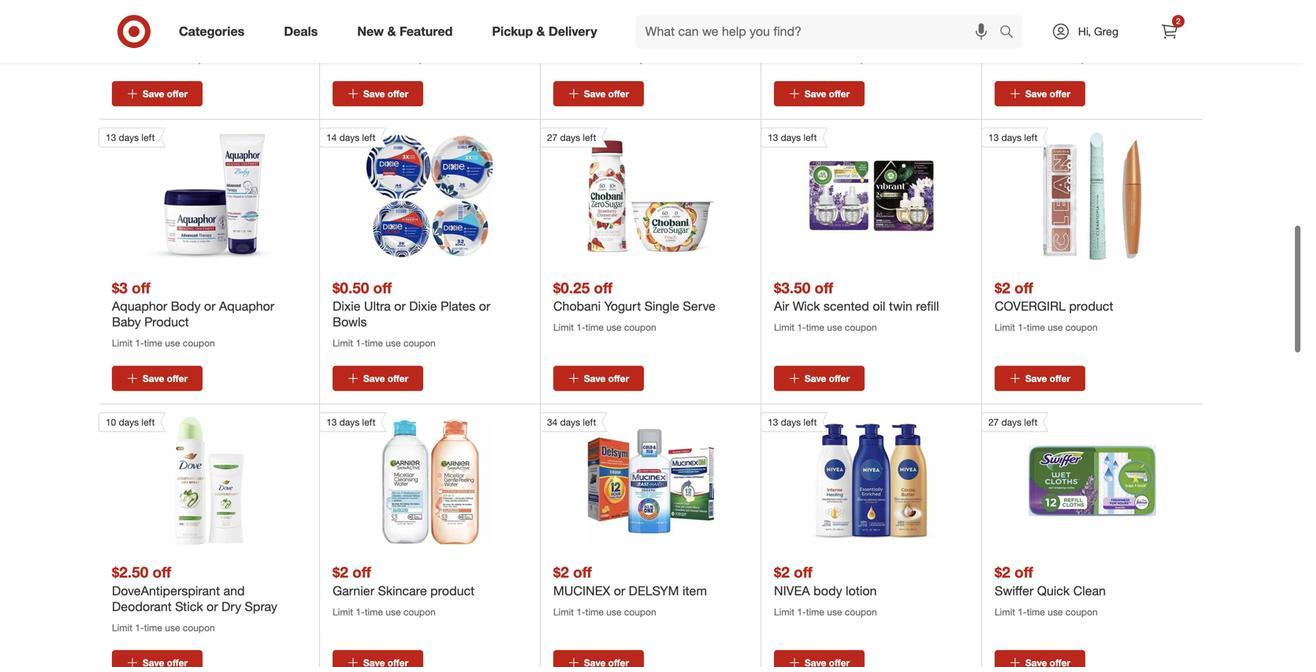 Task type: describe. For each thing, give the bounding box(es) containing it.
off for and
[[153, 564, 171, 582]]

pickup & delivery
[[492, 24, 597, 39]]

coupon inside the $2.30 off febreze small spaces air care limit 1-time use coupon
[[845, 53, 877, 65]]

time inside $2 off covergirl product limit 1-time use coupon
[[1027, 322, 1045, 334]]

coupon inside $2 off garnier skincare product limit 1-time use coupon
[[404, 606, 436, 618]]

care for febreze small spaces air care
[[920, 30, 945, 45]]

chobani
[[553, 299, 601, 314]]

wick
[[793, 299, 820, 314]]

save offer button for air
[[333, 81, 423, 107]]

offer for new
[[167, 88, 188, 100]]

offer for body
[[167, 373, 188, 385]]

offer for air
[[388, 88, 408, 100]]

or inside the $2.50 off doveantiperspirant and deodorant stick or dry spray limit 1-time use coupon
[[207, 599, 218, 615]]

10 days left
[[106, 416, 155, 428]]

covergirl
[[995, 299, 1066, 314]]

13 for aquaphor body or aquaphor baby product
[[106, 132, 116, 144]]

$2 off nivea body lotion limit 1-time use coupon
[[774, 564, 877, 618]]

$2.30 off febreze small spaces air care limit 1-time use coupon
[[774, 10, 945, 65]]

34 days left
[[547, 416, 596, 428]]

febreze for febreze air effects air care
[[333, 30, 377, 45]]

13 for garnier skincare product
[[326, 416, 337, 428]]

$2 for covergirl product
[[995, 279, 1010, 297]]

13 days left button for wick
[[761, 128, 935, 260]]

effects
[[398, 30, 436, 45]]

doveantiperspirant
[[112, 584, 220, 599]]

time inside $2 off swiffer quick clean limit 1-time use coupon
[[1027, 606, 1045, 618]]

limit inside $2 off mucinex or delsym item limit 1-time use coupon
[[553, 606, 574, 618]]

off for ultra
[[373, 279, 392, 297]]

save for laundry
[[1025, 88, 1047, 100]]

use inside $2 off swiffer quick clean limit 1-time use coupon
[[1048, 606, 1063, 618]]

limit inside $2 off covergirl product limit 1-time use coupon
[[995, 322, 1015, 334]]

off for small
[[815, 10, 833, 28]]

$2 off garnier skincare product limit 1-time use coupon
[[333, 564, 475, 618]]

save for yogurt
[[584, 373, 606, 385]]

deodorant
[[112, 599, 172, 615]]

hi,
[[1078, 24, 1091, 38]]

days for doveantiperspirant
[[119, 416, 139, 428]]

quick
[[1037, 584, 1070, 599]]

time inside the $3.50 off air wick scented oil twin refill limit 1-time use coupon
[[806, 322, 824, 334]]

left for garnier
[[362, 416, 376, 428]]

coupon inside the $2.50 off doveantiperspirant and deodorant stick or dry spray limit 1-time use coupon
[[183, 622, 215, 634]]

product inside $2 off covergirl product limit 1-time use coupon
[[1069, 299, 1113, 314]]

product
[[144, 315, 189, 330]]

1- inside $2 off mucinex or delsym item limit 1-time use coupon
[[576, 606, 585, 618]]

offer for hand
[[608, 88, 629, 100]]

save offer button for wick
[[774, 366, 865, 391]]

coupon inside $2 off covergirl product limit 1-time use coupon
[[1066, 322, 1098, 334]]

days for mucinex
[[560, 416, 580, 428]]

or right ultra
[[394, 299, 406, 314]]

1- inside $2 off swiffer quick clean limit 1-time use coupon
[[1018, 606, 1027, 618]]

time inside $0.50 off dixie ultra or dixie plates or bowls limit 1-time use coupon
[[365, 338, 383, 349]]

spray
[[716, 30, 747, 45]]

twin
[[889, 299, 913, 314]]

use inside $0.25 off chobani yogurt single serve limit 1-time use coupon
[[606, 322, 622, 334]]

single
[[645, 299, 679, 314]]

body
[[814, 584, 842, 599]]

save offer for new
[[143, 88, 188, 100]]

coupon inside $2 off swiffer quick clean limit 1-time use coupon
[[1066, 606, 1098, 618]]

coupon inside $3 off aquaphor body or aquaphor baby product limit 1-time use coupon
[[183, 338, 215, 349]]

left for nivea
[[804, 416, 817, 428]]

save for air
[[363, 88, 385, 100]]

limit inside $2 off nivea body lotion limit 1-time use coupon
[[774, 606, 795, 618]]

limit inside $1 off dawn hand dish powerwash spray limit 1-time use coupon
[[553, 53, 574, 65]]

$2 off swiffer quick clean limit 1-time use coupon
[[995, 564, 1106, 618]]

mucinex
[[553, 584, 610, 599]]

pickup
[[492, 24, 533, 39]]

left for aquaphor
[[141, 132, 155, 144]]

1- inside the $3.50 off air wick scented oil twin refill limit 1-time use coupon
[[797, 322, 806, 334]]

febreze for febreze small spaces air care
[[774, 30, 819, 45]]

$2.50 off doveantiperspirant and deodorant stick or dry spray limit 1-time use coupon
[[112, 564, 277, 634]]

left for doveantiperspirant
[[141, 416, 155, 428]]

laundry
[[1023, 30, 1069, 45]]

$3.50
[[774, 279, 811, 297]]

13 for covergirl product
[[988, 132, 999, 144]]

save offer for laundry
[[1025, 88, 1071, 100]]

stick
[[175, 599, 203, 615]]

time inside $2 off garnier skincare product limit 1-time use coupon
[[365, 606, 383, 618]]

save offer button for ultra
[[333, 366, 423, 391]]

time inside $2 off mucinex or delsym item limit 1-time use coupon
[[585, 606, 604, 618]]

13 days left button for skincare
[[319, 413, 494, 545]]

air
[[774, 299, 789, 314]]

13 for air wick scented oil twin refill
[[768, 132, 778, 144]]

use inside $3 off aquaphor body or aquaphor baby product limit 1-time use coupon
[[165, 338, 180, 349]]

coupon inside $0.50 off tide laundry detergent limit 1-time use coupon
[[1066, 53, 1098, 65]]

save offer for air
[[363, 88, 408, 100]]

13 days left for nivea
[[768, 416, 817, 428]]

pickup & delivery link
[[479, 14, 617, 49]]

or right plates
[[479, 299, 490, 314]]

york
[[205, 30, 230, 45]]

$2 for nivea body lotion
[[774, 564, 790, 582]]

plates
[[441, 299, 476, 314]]

deals link
[[271, 14, 338, 49]]

refill
[[916, 299, 939, 314]]

left for covergirl
[[1024, 132, 1038, 144]]

27 days left for $0.25
[[547, 132, 596, 144]]

or inside $2 off mucinex or delsym item limit 1-time use coupon
[[614, 584, 625, 599]]

save offer for small
[[805, 88, 850, 100]]

hi, greg
[[1078, 24, 1119, 38]]

2 aquaphor from the left
[[219, 299, 274, 314]]

$2.50
[[112, 564, 148, 582]]

$0.50 for dixie
[[333, 279, 369, 297]]

time inside $3 off aquaphor body or aquaphor baby product limit 1-time use coupon
[[144, 338, 162, 349]]

yogurt
[[604, 299, 641, 314]]

What can we help you find? suggestions appear below search field
[[636, 14, 1003, 49]]

time inside the $2.50 off doveantiperspirant and deodorant stick or dry spray limit 1-time use coupon
[[144, 622, 162, 634]]

10 days left button
[[99, 413, 273, 545]]

new inside $2 off maybelline new york product limit 1-time use coupon
[[176, 30, 202, 45]]

spray
[[245, 599, 277, 615]]

13 for nivea body lotion
[[768, 416, 778, 428]]

small
[[822, 30, 854, 45]]

2 dixie from the left
[[409, 299, 437, 314]]

oil
[[873, 299, 886, 314]]

1 aquaphor from the left
[[112, 299, 167, 314]]

limit inside $0.25 off chobani yogurt single serve limit 1-time use coupon
[[553, 322, 574, 334]]

care for febreze air effects air care
[[457, 30, 482, 45]]

featured
[[400, 24, 453, 39]]

off for new
[[132, 10, 150, 28]]

days for air
[[781, 132, 801, 144]]

1- inside $2 off maybelline new york product limit 1-time use coupon
[[135, 53, 144, 65]]

categories link
[[166, 14, 264, 49]]

limit inside $2 off garnier skincare product limit 1-time use coupon
[[333, 606, 353, 618]]

detergent
[[1072, 30, 1129, 45]]

offer for product
[[1050, 373, 1071, 385]]

13 days left button for body
[[761, 413, 935, 545]]

new & featured link
[[344, 14, 472, 49]]

off for quick
[[1015, 564, 1033, 582]]

coupon inside $2 off maybelline new york product limit 1-time use coupon
[[183, 53, 215, 65]]

limit inside $2.30 off febreze air effects air care limit 1-time use coupon
[[333, 53, 353, 65]]

off for laundry
[[1035, 10, 1054, 28]]

bowls
[[333, 315, 367, 330]]

& for new
[[387, 24, 396, 39]]

$3 off aquaphor body or aquaphor baby product limit 1-time use coupon
[[112, 279, 274, 349]]

save offer for product
[[1025, 373, 1071, 385]]

swiffer
[[995, 584, 1034, 599]]

greg
[[1094, 24, 1119, 38]]

garnier
[[333, 584, 374, 599]]

deals
[[284, 24, 318, 39]]

1- inside $3 off aquaphor body or aquaphor baby product limit 1-time use coupon
[[135, 338, 144, 349]]

save offer button for laundry
[[995, 81, 1085, 107]]

time inside the $2.30 off febreze small spaces air care limit 1-time use coupon
[[806, 53, 824, 65]]

categories
[[179, 24, 245, 39]]

time inside $2 off maybelline new york product limit 1-time use coupon
[[144, 53, 162, 65]]

$2 off mucinex or delsym item limit 1-time use coupon
[[553, 564, 707, 618]]

limit inside $3 off aquaphor body or aquaphor baby product limit 1-time use coupon
[[112, 338, 132, 349]]

coupon inside $2 off nivea body lotion limit 1-time use coupon
[[845, 606, 877, 618]]

save offer button for yogurt
[[553, 366, 644, 391]]

save offer for ultra
[[363, 373, 408, 385]]

$0.50 for tide
[[995, 10, 1031, 28]]

$2 off covergirl product limit 1-time use coupon
[[995, 279, 1113, 334]]

34 days left button
[[540, 413, 715, 545]]

time inside $0.50 off tide laundry detergent limit 1-time use coupon
[[1027, 53, 1045, 65]]

coupon inside $0.25 off chobani yogurt single serve limit 1-time use coupon
[[624, 322, 656, 334]]

save for hand
[[584, 88, 606, 100]]

use inside $1 off dawn hand dish powerwash spray limit 1-time use coupon
[[606, 53, 622, 65]]

1- inside $2.30 off febreze air effects air care limit 1-time use coupon
[[356, 53, 365, 65]]



Task type: vqa. For each thing, say whether or not it's contained in the screenshot.


Task type: locate. For each thing, give the bounding box(es) containing it.
13 days left for garnier
[[326, 416, 376, 428]]

time down mucinex
[[585, 606, 604, 618]]

off up covergirl
[[1015, 279, 1033, 297]]

days for nivea
[[781, 416, 801, 428]]

scented
[[824, 299, 869, 314]]

1- down 'chobani'
[[576, 322, 585, 334]]

0 vertical spatial 27 days left
[[547, 132, 596, 144]]

use inside the $3.50 off air wick scented oil twin refill limit 1-time use coupon
[[827, 322, 842, 334]]

use down laundry
[[1048, 53, 1063, 65]]

use down small
[[827, 53, 842, 65]]

limit down 'maybelline'
[[112, 53, 132, 65]]

$2 inside $2 off nivea body lotion limit 1-time use coupon
[[774, 564, 790, 582]]

time down wick at the top right of page
[[806, 322, 824, 334]]

offer down yogurt
[[608, 373, 629, 385]]

use inside $0.50 off tide laundry detergent limit 1-time use coupon
[[1048, 53, 1063, 65]]

coupon inside $1 off dawn hand dish powerwash spray limit 1-time use coupon
[[624, 53, 656, 65]]

off for product
[[1015, 279, 1033, 297]]

save for wick
[[805, 373, 826, 385]]

save offer down bowls on the left
[[363, 373, 408, 385]]

1 vertical spatial product
[[1069, 299, 1113, 314]]

or left delsym
[[614, 584, 625, 599]]

3 air from the left
[[903, 30, 917, 45]]

offer down "scented"
[[829, 373, 850, 385]]

off inside $0.50 off dixie ultra or dixie plates or bowls limit 1-time use coupon
[[373, 279, 392, 297]]

care inside $2.30 off febreze air effects air care limit 1-time use coupon
[[457, 30, 482, 45]]

1 horizontal spatial febreze
[[774, 30, 819, 45]]

0 horizontal spatial febreze
[[333, 30, 377, 45]]

13 days left button for body
[[99, 128, 273, 260]]

27 days left button for $0.25 off
[[540, 128, 715, 260]]

1 care from the left
[[457, 30, 482, 45]]

save down covergirl
[[1025, 373, 1047, 385]]

1- down 'what can we help you find? suggestions appear below' search field
[[797, 53, 806, 65]]

air inside the $2.30 off febreze small spaces air care limit 1-time use coupon
[[903, 30, 917, 45]]

1- inside $0.25 off chobani yogurt single serve limit 1-time use coupon
[[576, 322, 585, 334]]

2
[[1176, 16, 1181, 26]]

left inside button
[[141, 416, 155, 428]]

product right covergirl
[[1069, 299, 1113, 314]]

save offer down 'maybelline'
[[143, 88, 188, 100]]

save down 'maybelline'
[[143, 88, 164, 100]]

off inside $1 off dawn hand dish powerwash spray limit 1-time use coupon
[[573, 10, 592, 28]]

1- inside $0.50 off dixie ultra or dixie plates or bowls limit 1-time use coupon
[[356, 338, 365, 349]]

2 care from the left
[[920, 30, 945, 45]]

& for pickup
[[537, 24, 545, 39]]

$0.50 off tide laundry detergent limit 1-time use coupon
[[995, 10, 1129, 65]]

and
[[223, 584, 245, 599]]

item
[[683, 584, 707, 599]]

off inside $0.25 off chobani yogurt single serve limit 1-time use coupon
[[594, 279, 613, 297]]

time down deodorant
[[144, 622, 162, 634]]

or
[[204, 299, 216, 314], [394, 299, 406, 314], [479, 299, 490, 314], [614, 584, 625, 599], [207, 599, 218, 615]]

save down wick at the top right of page
[[805, 373, 826, 385]]

2 $2.30 from the left
[[774, 10, 811, 28]]

offer
[[167, 88, 188, 100], [388, 88, 408, 100], [608, 88, 629, 100], [829, 88, 850, 100], [1050, 88, 1071, 100], [167, 373, 188, 385], [388, 373, 408, 385], [608, 373, 629, 385], [829, 373, 850, 385], [1050, 373, 1071, 385]]

use inside $0.50 off dixie ultra or dixie plates or bowls limit 1-time use coupon
[[386, 338, 401, 349]]

coupon inside the $3.50 off air wick scented oil twin refill limit 1-time use coupon
[[845, 322, 877, 334]]

$3.50 off air wick scented oil twin refill limit 1-time use coupon
[[774, 279, 939, 334]]

limit inside $0.50 off tide laundry detergent limit 1-time use coupon
[[995, 53, 1015, 65]]

new & featured
[[357, 24, 453, 39]]

days for chobani
[[560, 132, 580, 144]]

save offer for wick
[[805, 373, 850, 385]]

0 vertical spatial product
[[233, 30, 277, 45]]

off right $3
[[132, 279, 150, 297]]

1- inside the $2.30 off febreze small spaces air care limit 1-time use coupon
[[797, 53, 806, 65]]

air for febreze air effects air care
[[440, 30, 454, 45]]

left for mucinex
[[583, 416, 596, 428]]

$2 for maybelline new york product
[[112, 10, 128, 28]]

$0.50 inside $0.50 off dixie ultra or dixie plates or bowls limit 1-time use coupon
[[333, 279, 369, 297]]

1 & from the left
[[387, 24, 396, 39]]

product
[[233, 30, 277, 45], [1069, 299, 1113, 314], [430, 584, 475, 599]]

tide
[[995, 30, 1019, 45]]

off for hand
[[573, 10, 592, 28]]

1 horizontal spatial product
[[430, 584, 475, 599]]

product inside $2 off maybelline new york product limit 1-time use coupon
[[233, 30, 277, 45]]

save down bowls on the left
[[363, 373, 385, 385]]

maybelline
[[112, 30, 173, 45]]

offer for yogurt
[[608, 373, 629, 385]]

14
[[326, 132, 337, 144]]

1 vertical spatial 27 days left button
[[981, 413, 1156, 545]]

time down laundry
[[1027, 53, 1045, 65]]

off for yogurt
[[594, 279, 613, 297]]

2 vertical spatial product
[[430, 584, 475, 599]]

save offer button for hand
[[553, 81, 644, 107]]

1- inside $1 off dawn hand dish powerwash spray limit 1-time use coupon
[[576, 53, 585, 65]]

save offer button down covergirl
[[995, 366, 1085, 391]]

off inside $0.50 off tide laundry detergent limit 1-time use coupon
[[1035, 10, 1054, 28]]

13 days left for air
[[768, 132, 817, 144]]

27
[[547, 132, 558, 144], [988, 416, 999, 428]]

offer for small
[[829, 88, 850, 100]]

save offer for yogurt
[[584, 373, 629, 385]]

1 horizontal spatial &
[[537, 24, 545, 39]]

$1
[[553, 10, 569, 28]]

off up wick at the top right of page
[[815, 279, 833, 297]]

days inside button
[[119, 416, 139, 428]]

days
[[119, 132, 139, 144], [339, 132, 360, 144], [560, 132, 580, 144], [781, 132, 801, 144], [1002, 132, 1022, 144], [119, 416, 139, 428], [339, 416, 360, 428], [560, 416, 580, 428], [781, 416, 801, 428], [1002, 416, 1022, 428]]

air right spaces
[[903, 30, 917, 45]]

13
[[106, 132, 116, 144], [768, 132, 778, 144], [988, 132, 999, 144], [326, 416, 337, 428], [768, 416, 778, 428]]

aquaphor
[[112, 299, 167, 314], [219, 299, 274, 314]]

dish
[[621, 30, 644, 45]]

0 horizontal spatial aquaphor
[[112, 299, 167, 314]]

febreze inside $2.30 off febreze air effects air care limit 1-time use coupon
[[333, 30, 377, 45]]

save offer button up 14 days left
[[333, 81, 423, 107]]

dawn
[[553, 30, 585, 45]]

product inside $2 off garnier skincare product limit 1-time use coupon
[[430, 584, 475, 599]]

1- down deodorant
[[135, 622, 144, 634]]

delivery
[[549, 24, 597, 39]]

off inside $2 off nivea body lotion limit 1-time use coupon
[[794, 564, 813, 582]]

2 link
[[1152, 14, 1187, 49]]

1 air from the left
[[381, 30, 395, 45]]

1 vertical spatial 27
[[988, 416, 999, 428]]

dry
[[221, 599, 241, 615]]

body
[[171, 299, 201, 314]]

off for skincare
[[352, 564, 371, 582]]

or right "body"
[[204, 299, 216, 314]]

new left effects
[[357, 24, 384, 39]]

off for body
[[794, 564, 813, 582]]

off
[[132, 10, 150, 28], [373, 10, 392, 28], [573, 10, 592, 28], [815, 10, 833, 28], [1035, 10, 1054, 28], [132, 279, 150, 297], [373, 279, 392, 297], [594, 279, 613, 297], [815, 279, 833, 297], [1015, 279, 1033, 297], [153, 564, 171, 582], [352, 564, 371, 582], [573, 564, 592, 582], [794, 564, 813, 582], [1015, 564, 1033, 582]]

0 horizontal spatial air
[[381, 30, 395, 45]]

1- down the tide
[[1018, 53, 1027, 65]]

use down new & featured
[[386, 53, 401, 65]]

febreze right deals
[[333, 30, 377, 45]]

$0.25 off chobani yogurt single serve limit 1-time use coupon
[[553, 279, 716, 334]]

limit down mucinex
[[553, 606, 574, 618]]

off up garnier
[[352, 564, 371, 582]]

0 horizontal spatial $2.30
[[333, 10, 369, 28]]

time down the product
[[144, 338, 162, 349]]

34
[[547, 416, 558, 428]]

save offer button
[[112, 81, 203, 107], [333, 81, 423, 107], [553, 81, 644, 107], [774, 81, 865, 107], [995, 81, 1085, 107], [112, 366, 203, 391], [333, 366, 423, 391], [553, 366, 644, 391], [774, 366, 865, 391], [995, 366, 1085, 391]]

1 febreze from the left
[[333, 30, 377, 45]]

offer down $2 off covergirl product limit 1-time use coupon
[[1050, 373, 1071, 385]]

$2.30 off febreze air effects air care limit 1-time use coupon
[[333, 10, 482, 65]]

offer down $0.50 off tide laundry detergent limit 1-time use coupon
[[1050, 88, 1071, 100]]

$2
[[112, 10, 128, 28], [995, 279, 1010, 297], [333, 564, 348, 582], [553, 564, 569, 582], [774, 564, 790, 582], [995, 564, 1010, 582]]

use down yogurt
[[606, 322, 622, 334]]

use down covergirl
[[1048, 322, 1063, 334]]

febreze inside the $2.30 off febreze small spaces air care limit 1-time use coupon
[[774, 30, 819, 45]]

1 horizontal spatial 27 days left
[[988, 416, 1038, 428]]

hand
[[589, 30, 617, 45]]

1- down baby
[[135, 338, 144, 349]]

days for garnier
[[339, 416, 360, 428]]

limit down baby
[[112, 338, 132, 349]]

2 febreze from the left
[[774, 30, 819, 45]]

time down covergirl
[[1027, 322, 1045, 334]]

save offer button down wick at the top right of page
[[774, 366, 865, 391]]

off up swiffer
[[1015, 564, 1033, 582]]

dixie
[[333, 299, 361, 314], [409, 299, 437, 314]]

dixie up bowls on the left
[[333, 299, 361, 314]]

search
[[992, 25, 1030, 41]]

1- inside $2 off nivea body lotion limit 1-time use coupon
[[797, 606, 806, 618]]

1 $2.30 from the left
[[333, 10, 369, 28]]

limit inside $2 off swiffer quick clean limit 1-time use coupon
[[995, 606, 1015, 618]]

0 horizontal spatial care
[[457, 30, 482, 45]]

1- down 'dawn'
[[576, 53, 585, 65]]

0 horizontal spatial dixie
[[333, 299, 361, 314]]

1- inside the $2.50 off doveantiperspirant and deodorant stick or dry spray limit 1-time use coupon
[[135, 622, 144, 634]]

offer for ultra
[[388, 373, 408, 385]]

1 horizontal spatial new
[[357, 24, 384, 39]]

use inside $2 off garnier skincare product limit 1-time use coupon
[[386, 606, 401, 618]]

$2 for mucinex or delsym item
[[553, 564, 569, 582]]

off inside $2 off swiffer quick clean limit 1-time use coupon
[[1015, 564, 1033, 582]]

$3
[[112, 279, 128, 297]]

new left york
[[176, 30, 202, 45]]

left for chobani
[[583, 132, 596, 144]]

1 horizontal spatial aquaphor
[[219, 299, 274, 314]]

powerwash
[[648, 30, 713, 45]]

13 days left button for product
[[981, 128, 1156, 260]]

off up nivea
[[794, 564, 813, 582]]

save for small
[[805, 88, 826, 100]]

save offer for body
[[143, 373, 188, 385]]

delsym
[[629, 584, 679, 599]]

left
[[141, 132, 155, 144], [362, 132, 376, 144], [583, 132, 596, 144], [804, 132, 817, 144], [1024, 132, 1038, 144], [141, 416, 155, 428], [362, 416, 376, 428], [583, 416, 596, 428], [804, 416, 817, 428], [1024, 416, 1038, 428]]

aquaphor up baby
[[112, 299, 167, 314]]

1- down wick at the top right of page
[[797, 322, 806, 334]]

offer down dish
[[608, 88, 629, 100]]

& inside new & featured link
[[387, 24, 396, 39]]

0 horizontal spatial product
[[233, 30, 277, 45]]

care right spaces
[[920, 30, 945, 45]]

coupon
[[183, 53, 215, 65], [404, 53, 436, 65], [624, 53, 656, 65], [845, 53, 877, 65], [1066, 53, 1098, 65], [624, 322, 656, 334], [845, 322, 877, 334], [1066, 322, 1098, 334], [183, 338, 215, 349], [404, 338, 436, 349], [404, 606, 436, 618], [624, 606, 656, 618], [845, 606, 877, 618], [1066, 606, 1098, 618], [183, 622, 215, 634]]

$2 off maybelline new york product limit 1-time use coupon
[[112, 10, 277, 65]]

days for covergirl
[[1002, 132, 1022, 144]]

0 horizontal spatial &
[[387, 24, 396, 39]]

$2.30 for febreze small spaces air care
[[774, 10, 811, 28]]

1- down mucinex
[[576, 606, 585, 618]]

save offer button for new
[[112, 81, 203, 107]]

offer down $0.50 off dixie ultra or dixie plates or bowls limit 1-time use coupon
[[388, 373, 408, 385]]

save offer up the 10 days left
[[143, 373, 188, 385]]

time
[[144, 53, 162, 65], [365, 53, 383, 65], [585, 53, 604, 65], [806, 53, 824, 65], [1027, 53, 1045, 65], [585, 322, 604, 334], [806, 322, 824, 334], [1027, 322, 1045, 334], [144, 338, 162, 349], [365, 338, 383, 349], [365, 606, 383, 618], [585, 606, 604, 618], [806, 606, 824, 618], [1027, 606, 1045, 618], [144, 622, 162, 634]]

save offer up 14 days left
[[363, 88, 408, 100]]

off inside $2 off mucinex or delsym item limit 1-time use coupon
[[573, 564, 592, 582]]

27 days left
[[547, 132, 596, 144], [988, 416, 1038, 428]]

use inside $2 off mucinex or delsym item limit 1-time use coupon
[[606, 606, 622, 618]]

save offer button down "hand"
[[553, 81, 644, 107]]

save offer down small
[[805, 88, 850, 100]]

use
[[165, 53, 180, 65], [386, 53, 401, 65], [606, 53, 622, 65], [827, 53, 842, 65], [1048, 53, 1063, 65], [606, 322, 622, 334], [827, 322, 842, 334], [1048, 322, 1063, 334], [165, 338, 180, 349], [386, 338, 401, 349], [386, 606, 401, 618], [606, 606, 622, 618], [827, 606, 842, 618], [1048, 606, 1063, 618], [165, 622, 180, 634]]

10
[[106, 416, 116, 428]]

$0.50 inside $0.50 off tide laundry detergent limit 1-time use coupon
[[995, 10, 1031, 28]]

27 days left button
[[540, 128, 715, 260], [981, 413, 1156, 545]]

1 vertical spatial $0.50
[[333, 279, 369, 297]]

save up "34 days left"
[[584, 373, 606, 385]]

off inside $3 off aquaphor body or aquaphor baby product limit 1-time use coupon
[[132, 279, 150, 297]]

left for air
[[804, 132, 817, 144]]

save
[[143, 88, 164, 100], [363, 88, 385, 100], [584, 88, 606, 100], [805, 88, 826, 100], [1025, 88, 1047, 100], [143, 373, 164, 385], [363, 373, 385, 385], [584, 373, 606, 385], [805, 373, 826, 385], [1025, 373, 1047, 385]]

time down 'what can we help you find? suggestions appear below' search field
[[806, 53, 824, 65]]

1 horizontal spatial care
[[920, 30, 945, 45]]

coupon inside $2.30 off febreze air effects air care limit 1-time use coupon
[[404, 53, 436, 65]]

coupon inside $0.50 off dixie ultra or dixie plates or bowls limit 1-time use coupon
[[404, 338, 436, 349]]

time inside $2.30 off febreze air effects air care limit 1-time use coupon
[[365, 53, 383, 65]]

air right effects
[[440, 30, 454, 45]]

27 days left button for $2 off
[[981, 413, 1156, 545]]

search button
[[992, 14, 1030, 52]]

febreze left small
[[774, 30, 819, 45]]

care
[[457, 30, 482, 45], [920, 30, 945, 45]]

care inside the $2.30 off febreze small spaces air care limit 1-time use coupon
[[920, 30, 945, 45]]

save offer for hand
[[584, 88, 629, 100]]

27 for $2 off
[[988, 416, 999, 428]]

days for dixie
[[339, 132, 360, 144]]

$2 inside $2 off mucinex or delsym item limit 1-time use coupon
[[553, 564, 569, 582]]

product right skincare
[[430, 584, 475, 599]]

lotion
[[846, 584, 877, 599]]

limit inside $2 off maybelline new york product limit 1-time use coupon
[[112, 53, 132, 65]]

1 dixie from the left
[[333, 299, 361, 314]]

off inside the $3.50 off air wick scented oil twin refill limit 1-time use coupon
[[815, 279, 833, 297]]

limit down garnier
[[333, 606, 353, 618]]

limit down 'chobani'
[[553, 322, 574, 334]]

1- inside $2 off garnier skincare product limit 1-time use coupon
[[356, 606, 365, 618]]

use inside the $2.50 off doveantiperspirant and deodorant stick or dry spray limit 1-time use coupon
[[165, 622, 180, 634]]

0 horizontal spatial new
[[176, 30, 202, 45]]

time down quick
[[1027, 606, 1045, 618]]

1 horizontal spatial air
[[440, 30, 454, 45]]

14 days left button
[[319, 128, 494, 260]]

2 horizontal spatial air
[[903, 30, 917, 45]]

off up ultra
[[373, 279, 392, 297]]

off for or
[[573, 564, 592, 582]]

dixie left plates
[[409, 299, 437, 314]]

save for new
[[143, 88, 164, 100]]

0 vertical spatial 27 days left button
[[540, 128, 715, 260]]

time down bowls on the left
[[365, 338, 383, 349]]

1 horizontal spatial $2.30
[[774, 10, 811, 28]]

time inside $1 off dawn hand dish powerwash spray limit 1-time use coupon
[[585, 53, 604, 65]]

&
[[387, 24, 396, 39], [537, 24, 545, 39]]

save offer button down small
[[774, 81, 865, 107]]

or left dry
[[207, 599, 218, 615]]

limit down bowls on the left
[[333, 338, 353, 349]]

limit down the tide
[[995, 53, 1015, 65]]

$0.50
[[995, 10, 1031, 28], [333, 279, 369, 297]]

clean
[[1073, 584, 1106, 599]]

1-
[[135, 53, 144, 65], [356, 53, 365, 65], [576, 53, 585, 65], [797, 53, 806, 65], [1018, 53, 1027, 65], [576, 322, 585, 334], [797, 322, 806, 334], [1018, 322, 1027, 334], [135, 338, 144, 349], [356, 338, 365, 349], [356, 606, 365, 618], [576, 606, 585, 618], [797, 606, 806, 618], [1018, 606, 1027, 618], [135, 622, 144, 634]]

$0.50 off dixie ultra or dixie plates or bowls limit 1-time use coupon
[[333, 279, 490, 349]]

time down 'maybelline'
[[144, 53, 162, 65]]

& left effects
[[387, 24, 396, 39]]

air for febreze small spaces air care
[[903, 30, 917, 45]]

time down "hand"
[[585, 53, 604, 65]]

left for dixie
[[362, 132, 376, 144]]

use inside $2.30 off febreze air effects air care limit 1-time use coupon
[[386, 53, 401, 65]]

14 days left
[[326, 132, 376, 144]]

new
[[357, 24, 384, 39], [176, 30, 202, 45]]

27 days left for $2
[[988, 416, 1038, 428]]

1- inside $0.50 off tide laundry detergent limit 1-time use coupon
[[1018, 53, 1027, 65]]

limit down deodorant
[[112, 622, 132, 634]]

1 vertical spatial 27 days left
[[988, 416, 1038, 428]]

2 air from the left
[[440, 30, 454, 45]]

1- down bowls on the left
[[356, 338, 365, 349]]

use down quick
[[1048, 606, 1063, 618]]

limit inside the $2.30 off febreze small spaces air care limit 1-time use coupon
[[774, 53, 795, 65]]

$2 up nivea
[[774, 564, 790, 582]]

limit down swiffer
[[995, 606, 1015, 618]]

save for body
[[143, 373, 164, 385]]

ultra
[[364, 299, 391, 314]]

2 horizontal spatial product
[[1069, 299, 1113, 314]]

0 vertical spatial 27
[[547, 132, 558, 144]]

0 horizontal spatial $0.50
[[333, 279, 369, 297]]

$2 for swiffer quick clean
[[995, 564, 1010, 582]]

care left pickup
[[457, 30, 482, 45]]

save down "hand"
[[584, 88, 606, 100]]

$2.30 for febreze air effects air care
[[333, 10, 369, 28]]

1 horizontal spatial 27
[[988, 416, 999, 428]]

skincare
[[378, 584, 427, 599]]

use inside $2 off covergirl product limit 1-time use coupon
[[1048, 322, 1063, 334]]

1- inside $2 off covergirl product limit 1-time use coupon
[[1018, 322, 1027, 334]]

0 horizontal spatial 27 days left
[[547, 132, 596, 144]]

13 days left for covergirl
[[988, 132, 1038, 144]]

save offer button down 'maybelline'
[[112, 81, 203, 107]]

0 horizontal spatial 27
[[547, 132, 558, 144]]

limit inside $0.50 off dixie ultra or dixie plates or bowls limit 1-time use coupon
[[333, 338, 353, 349]]

time inside $2 off nivea body lotion limit 1-time use coupon
[[806, 606, 824, 618]]

use inside $2 off maybelline new york product limit 1-time use coupon
[[165, 53, 180, 65]]

0 vertical spatial $0.50
[[995, 10, 1031, 28]]

1- down 'maybelline'
[[135, 53, 144, 65]]

save offer button for body
[[112, 366, 203, 391]]

$2 inside $2 off garnier skincare product limit 1-time use coupon
[[333, 564, 348, 582]]

save offer button for product
[[995, 366, 1085, 391]]

limit inside the $2.50 off doveantiperspirant and deodorant stick or dry spray limit 1-time use coupon
[[112, 622, 132, 634]]

limit inside the $3.50 off air wick scented oil twin refill limit 1-time use coupon
[[774, 322, 795, 334]]

or inside $3 off aquaphor body or aquaphor baby product limit 1-time use coupon
[[204, 299, 216, 314]]

$0.50 up the tide
[[995, 10, 1031, 28]]

left inside button
[[583, 416, 596, 428]]

serve
[[683, 299, 716, 314]]

baby
[[112, 315, 141, 330]]

off inside the $2.50 off doveantiperspirant and deodorant stick or dry spray limit 1-time use coupon
[[153, 564, 171, 582]]

$2.30 inside the $2.30 off febreze small spaces air care limit 1-time use coupon
[[774, 10, 811, 28]]

use down ultra
[[386, 338, 401, 349]]

1 horizontal spatial 27 days left button
[[981, 413, 1156, 545]]

off for wick
[[815, 279, 833, 297]]

aquaphor right "body"
[[219, 299, 274, 314]]

off inside $2 off covergirl product limit 1-time use coupon
[[1015, 279, 1033, 297]]

off up 'maybelline'
[[132, 10, 150, 28]]

off for air
[[373, 10, 392, 28]]

spaces
[[857, 30, 900, 45]]

save offer button down bowls on the left
[[333, 366, 423, 391]]

save offer button for small
[[774, 81, 865, 107]]

off up yogurt
[[594, 279, 613, 297]]

coupon inside $2 off mucinex or delsym item limit 1-time use coupon
[[624, 606, 656, 618]]

1 horizontal spatial $0.50
[[995, 10, 1031, 28]]

use down skincare
[[386, 606, 401, 618]]

off left featured
[[373, 10, 392, 28]]

1- down nivea
[[797, 606, 806, 618]]

air
[[381, 30, 395, 45], [440, 30, 454, 45], [903, 30, 917, 45]]

13 days left for aquaphor
[[106, 132, 155, 144]]

time inside $0.25 off chobani yogurt single serve limit 1-time use coupon
[[585, 322, 604, 334]]

use inside the $2.30 off febreze small spaces air care limit 1-time use coupon
[[827, 53, 842, 65]]

offer for laundry
[[1050, 88, 1071, 100]]

left for swiffer
[[1024, 416, 1038, 428]]

offer down $2.30 off febreze air effects air care limit 1-time use coupon
[[388, 88, 408, 100]]

save for product
[[1025, 373, 1047, 385]]

use inside $2 off nivea body lotion limit 1-time use coupon
[[827, 606, 842, 618]]

$0.25
[[553, 279, 590, 297]]

save for ultra
[[363, 373, 385, 385]]

0 horizontal spatial 27 days left button
[[540, 128, 715, 260]]

limit down nivea
[[774, 606, 795, 618]]

$2 inside $2 off covergirl product limit 1-time use coupon
[[995, 279, 1010, 297]]

$2 up mucinex
[[553, 564, 569, 582]]

off for body
[[132, 279, 150, 297]]

$2 inside $2 off maybelline new york product limit 1-time use coupon
[[112, 10, 128, 28]]

$2 for garnier skincare product
[[333, 564, 348, 582]]

1 horizontal spatial dixie
[[409, 299, 437, 314]]

13 days left button
[[99, 128, 273, 260], [761, 128, 935, 260], [981, 128, 1156, 260], [319, 413, 494, 545], [761, 413, 935, 545]]

air left effects
[[381, 30, 395, 45]]

save offer down "scented"
[[805, 373, 850, 385]]

off inside $2 off maybelline new york product limit 1-time use coupon
[[132, 10, 150, 28]]

days inside button
[[339, 132, 360, 144]]

2 & from the left
[[537, 24, 545, 39]]

27 for $0.25 off
[[547, 132, 558, 144]]

$1 off dawn hand dish powerwash spray limit 1-time use coupon
[[553, 10, 747, 65]]

nivea
[[774, 584, 810, 599]]

save offer button up "34 days left"
[[553, 366, 644, 391]]



